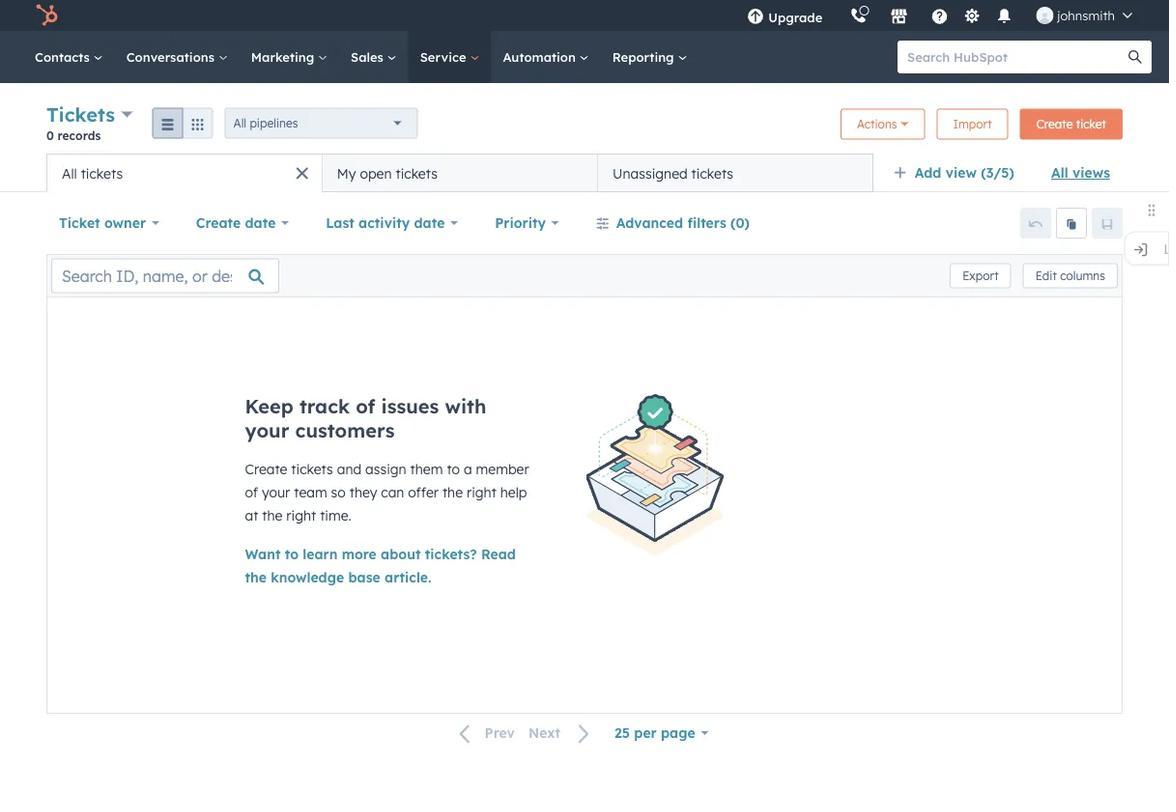 Task type: locate. For each thing, give the bounding box(es) containing it.
of
[[356, 394, 375, 418], [245, 484, 258, 501]]

last activity date button
[[313, 204, 471, 243]]

about
[[381, 546, 421, 563]]

date left last
[[245, 214, 276, 231]]

group
[[152, 108, 213, 139]]

all left pipelines
[[233, 116, 246, 130]]

tickets
[[46, 102, 115, 127]]

0 horizontal spatial date
[[245, 214, 276, 231]]

of up at
[[245, 484, 258, 501]]

tickets right open in the left top of the page
[[396, 165, 438, 182]]

contacts link
[[23, 31, 115, 83]]

tickets up team
[[291, 461, 333, 478]]

marketing link
[[239, 31, 339, 83]]

1 vertical spatial create
[[196, 214, 241, 231]]

your
[[245, 418, 289, 443], [262, 484, 290, 501]]

edit columns
[[1035, 269, 1105, 283]]

all
[[233, 116, 246, 130], [1051, 164, 1068, 181], [62, 165, 77, 182]]

all left views
[[1051, 164, 1068, 181]]

create ticket
[[1036, 117, 1106, 131]]

view
[[946, 164, 977, 181]]

0 horizontal spatial all
[[62, 165, 77, 182]]

Search HubSpot search field
[[898, 41, 1134, 73]]

tickets up filters
[[691, 165, 733, 182]]

1 vertical spatial your
[[262, 484, 290, 501]]

0 vertical spatial create
[[1036, 117, 1073, 131]]

the down want at the bottom of page
[[245, 569, 267, 586]]

date right activity
[[414, 214, 445, 231]]

keep
[[245, 394, 294, 418]]

import
[[953, 117, 992, 131]]

all inside button
[[62, 165, 77, 182]]

tickets for all tickets
[[81, 165, 123, 182]]

1 horizontal spatial create
[[245, 461, 287, 478]]

0 horizontal spatial create
[[196, 214, 241, 231]]

assign
[[365, 461, 406, 478]]

the right offer
[[442, 484, 463, 501]]

prev
[[485, 725, 515, 742]]

of right the track
[[356, 394, 375, 418]]

all pipelines
[[233, 116, 298, 130]]

create down all tickets button
[[196, 214, 241, 231]]

2 vertical spatial the
[[245, 569, 267, 586]]

0 vertical spatial to
[[447, 461, 460, 478]]

create inside button
[[1036, 117, 1073, 131]]

2 horizontal spatial all
[[1051, 164, 1068, 181]]

group inside tickets "banner"
[[152, 108, 213, 139]]

0 vertical spatial your
[[245, 418, 289, 443]]

tickets inside button
[[81, 165, 123, 182]]

advanced filters (0)
[[616, 214, 750, 231]]

conversations
[[126, 49, 218, 65]]

date
[[245, 214, 276, 231], [414, 214, 445, 231]]

tickets for create tickets and assign them to a member of your team so they can offer the right help at the right time.
[[291, 461, 333, 478]]

priority button
[[482, 204, 572, 243]]

1 date from the left
[[245, 214, 276, 231]]

automation
[[503, 49, 579, 65]]

the right at
[[262, 507, 283, 524]]

1 horizontal spatial of
[[356, 394, 375, 418]]

add view (3/5) button
[[881, 154, 1039, 192]]

tickets inside button
[[691, 165, 733, 182]]

(0)
[[730, 214, 750, 231]]

create inside popup button
[[196, 214, 241, 231]]

last
[[326, 214, 354, 231]]

1 horizontal spatial all
[[233, 116, 246, 130]]

at
[[245, 507, 258, 524]]

0 vertical spatial of
[[356, 394, 375, 418]]

to left a at the left
[[447, 461, 460, 478]]

1 horizontal spatial date
[[414, 214, 445, 231]]

1 horizontal spatial right
[[467, 484, 496, 501]]

1 vertical spatial to
[[285, 546, 299, 563]]

menu
[[734, 0, 1146, 31]]

to up knowledge
[[285, 546, 299, 563]]

import button
[[937, 109, 1008, 140]]

calling icon button
[[842, 3, 875, 28]]

columns
[[1060, 269, 1105, 283]]

1 vertical spatial of
[[245, 484, 258, 501]]

right down a at the left
[[467, 484, 496, 501]]

offer
[[408, 484, 439, 501]]

unassigned tickets
[[613, 165, 733, 182]]

with
[[445, 394, 486, 418]]

2 date from the left
[[414, 214, 445, 231]]

create up at
[[245, 461, 287, 478]]

your left the track
[[245, 418, 289, 443]]

your left team
[[262, 484, 290, 501]]

2 vertical spatial create
[[245, 461, 287, 478]]

marketplaces image
[[890, 9, 908, 26]]

create left ticket
[[1036, 117, 1073, 131]]

right down team
[[286, 507, 316, 524]]

tickets
[[81, 165, 123, 182], [396, 165, 438, 182], [691, 165, 733, 182], [291, 461, 333, 478]]

last activity date
[[326, 214, 445, 231]]

right
[[467, 484, 496, 501], [286, 507, 316, 524]]

date inside create date popup button
[[245, 214, 276, 231]]

of inside the create tickets and assign them to a member of your team so they can offer the right help at the right time.
[[245, 484, 258, 501]]

settings image
[[963, 8, 980, 26]]

to inside the create tickets and assign them to a member of your team so they can offer the right help at the right time.
[[447, 461, 460, 478]]

tickets for unassigned tickets
[[691, 165, 733, 182]]

open
[[360, 165, 392, 182]]

calling icon image
[[850, 7, 867, 25]]

keep track of issues with your customers
[[245, 394, 486, 443]]

all for all tickets
[[62, 165, 77, 182]]

they
[[349, 484, 377, 501]]

pagination navigation
[[448, 721, 602, 746]]

customers
[[295, 418, 395, 443]]

2 horizontal spatial create
[[1036, 117, 1073, 131]]

create for create ticket
[[1036, 117, 1073, 131]]

service link
[[408, 31, 491, 83]]

reporting
[[612, 49, 678, 65]]

25 per page button
[[602, 714, 721, 753]]

create inside the create tickets and assign them to a member of your team so they can offer the right help at the right time.
[[245, 461, 287, 478]]

the
[[442, 484, 463, 501], [262, 507, 283, 524], [245, 569, 267, 586]]

all tickets button
[[46, 154, 322, 192]]

1 vertical spatial the
[[262, 507, 283, 524]]

and
[[337, 461, 361, 478]]

want to learn more about tickets? read the knowledge base article. link
[[245, 546, 516, 586]]

advanced filters (0) button
[[583, 204, 762, 243]]

tickets down the records
[[81, 165, 123, 182]]

create tickets and assign them to a member of your team so they can offer the right help at the right time.
[[245, 461, 529, 524]]

0 horizontal spatial to
[[285, 546, 299, 563]]

marketing
[[251, 49, 318, 65]]

1 horizontal spatial to
[[447, 461, 460, 478]]

0 horizontal spatial of
[[245, 484, 258, 501]]

all tickets
[[62, 165, 123, 182]]

create
[[1036, 117, 1073, 131], [196, 214, 241, 231], [245, 461, 287, 478]]

tickets banner
[[46, 100, 1123, 154]]

notifications image
[[995, 9, 1013, 26]]

create date button
[[183, 204, 302, 243]]

hubspot link
[[23, 4, 72, 27]]

1 vertical spatial right
[[286, 507, 316, 524]]

all down 0 records at the left top of the page
[[62, 165, 77, 182]]

0 horizontal spatial right
[[286, 507, 316, 524]]

tickets inside the create tickets and assign them to a member of your team so they can offer the right help at the right time.
[[291, 461, 333, 478]]

search image
[[1128, 50, 1142, 64]]

all inside popup button
[[233, 116, 246, 130]]

pipelines
[[250, 116, 298, 130]]

views
[[1072, 164, 1110, 181]]

hubspot image
[[35, 4, 58, 27]]



Task type: vqa. For each thing, say whether or not it's contained in the screenshot.
to to the left
yes



Task type: describe. For each thing, give the bounding box(es) containing it.
next button
[[522, 721, 602, 746]]

unassigned
[[613, 165, 688, 182]]

export
[[962, 269, 999, 283]]

Search ID, name, or description search field
[[51, 258, 279, 293]]

all for all pipelines
[[233, 116, 246, 130]]

ticket
[[59, 214, 100, 231]]

0 records
[[46, 128, 101, 143]]

issues
[[381, 394, 439, 418]]

article.
[[385, 569, 431, 586]]

0
[[46, 128, 54, 143]]

can
[[381, 484, 404, 501]]

your inside the create tickets and assign them to a member of your team so they can offer the right help at the right time.
[[262, 484, 290, 501]]

settings link
[[960, 5, 984, 26]]

prev button
[[448, 721, 522, 746]]

tickets inside button
[[396, 165, 438, 182]]

want to learn more about tickets? read the knowledge base article.
[[245, 546, 516, 586]]

menu containing johnsmith
[[734, 0, 1146, 31]]

sales
[[351, 49, 387, 65]]

priority
[[495, 214, 546, 231]]

my open tickets button
[[322, 154, 598, 192]]

a
[[464, 461, 472, 478]]

ticket owner button
[[46, 204, 172, 243]]

the inside want to learn more about tickets? read the knowledge base article.
[[245, 569, 267, 586]]

date inside last activity date popup button
[[414, 214, 445, 231]]

marketplaces button
[[879, 0, 919, 31]]

help button
[[923, 0, 956, 31]]

to inside want to learn more about tickets? read the knowledge base article.
[[285, 546, 299, 563]]

help
[[500, 484, 527, 501]]

actions
[[857, 117, 897, 131]]

notifications button
[[988, 0, 1021, 31]]

unassigned tickets button
[[598, 154, 873, 192]]

(3/5)
[[981, 164, 1014, 181]]

25
[[615, 725, 630, 742]]

actions button
[[840, 109, 925, 140]]

knowledge
[[271, 569, 344, 586]]

0 vertical spatial right
[[467, 484, 496, 501]]

of inside the "keep track of issues with your customers"
[[356, 394, 375, 418]]

page
[[661, 725, 695, 742]]

records
[[58, 128, 101, 143]]

johnsmith
[[1057, 7, 1115, 23]]

them
[[410, 461, 443, 478]]

contacts
[[35, 49, 93, 65]]

sales link
[[339, 31, 408, 83]]

add
[[915, 164, 941, 181]]

0 vertical spatial the
[[442, 484, 463, 501]]

so
[[331, 484, 346, 501]]

my open tickets
[[337, 165, 438, 182]]

reporting link
[[601, 31, 699, 83]]

automation link
[[491, 31, 601, 83]]

johnsmith button
[[1024, 0, 1144, 31]]

next
[[528, 725, 560, 742]]

all views
[[1051, 164, 1110, 181]]

activity
[[359, 214, 410, 231]]

my
[[337, 165, 356, 182]]

owner
[[104, 214, 146, 231]]

all pipelines button
[[225, 108, 418, 139]]

advanced
[[616, 214, 683, 231]]

time.
[[320, 507, 352, 524]]

edit columns button
[[1023, 263, 1118, 288]]

all views link
[[1039, 154, 1123, 192]]

help image
[[931, 9, 948, 26]]

filters
[[687, 214, 726, 231]]

tickets button
[[46, 100, 133, 128]]

create for create date
[[196, 214, 241, 231]]

tickets?
[[425, 546, 477, 563]]

create ticket button
[[1020, 109, 1123, 140]]

ticket
[[1076, 117, 1106, 131]]

search button
[[1119, 41, 1152, 73]]

your inside the "keep track of issues with your customers"
[[245, 418, 289, 443]]

add view (3/5)
[[915, 164, 1014, 181]]

john smith image
[[1036, 7, 1053, 24]]

read
[[481, 546, 516, 563]]

learn
[[303, 546, 338, 563]]

upgrade image
[[747, 9, 764, 26]]

per
[[634, 725, 657, 742]]

export button
[[950, 263, 1011, 288]]

create for create tickets and assign them to a member of your team so they can offer the right help at the right time.
[[245, 461, 287, 478]]

want
[[245, 546, 281, 563]]

team
[[294, 484, 327, 501]]

track
[[299, 394, 350, 418]]

service
[[420, 49, 470, 65]]

conversations link
[[115, 31, 239, 83]]

25 per page
[[615, 725, 695, 742]]

edit
[[1035, 269, 1057, 283]]

member
[[476, 461, 529, 478]]

all for all views
[[1051, 164, 1068, 181]]



